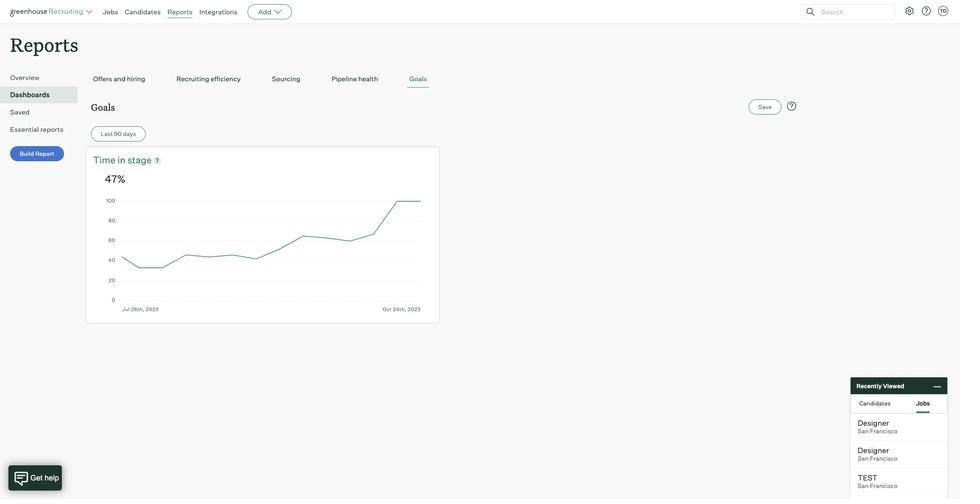 Task type: vqa. For each thing, say whether or not it's contained in the screenshot.
Filters and more
no



Task type: describe. For each thing, give the bounding box(es) containing it.
90
[[114, 130, 122, 137]]

report
[[35, 150, 54, 157]]

jobs inside tab list
[[917, 400, 931, 407]]

days
[[123, 130, 136, 137]]

add button
[[248, 4, 292, 19]]

stage link
[[128, 154, 152, 167]]

candidates link
[[125, 8, 161, 16]]

reports
[[40, 125, 64, 134]]

hiring
[[127, 75, 145, 83]]

essential
[[10, 125, 39, 134]]

pipeline health
[[332, 75, 378, 83]]

last 90 days button
[[91, 127, 146, 142]]

saved link
[[10, 107, 74, 117]]

save button
[[749, 100, 782, 115]]

health
[[359, 75, 378, 83]]

sourcing
[[272, 75, 301, 83]]

offers
[[93, 75, 112, 83]]

dashboards link
[[10, 90, 74, 100]]

offers and hiring
[[93, 75, 145, 83]]

time in
[[93, 154, 128, 166]]

overview
[[10, 73, 40, 82]]

essential reports
[[10, 125, 64, 134]]

configure image
[[905, 6, 915, 16]]

sourcing button
[[270, 70, 303, 88]]

offers and hiring button
[[91, 70, 147, 88]]

recruiting
[[177, 75, 209, 83]]

recruiting efficiency
[[177, 75, 241, 83]]

last 90 days
[[101, 130, 136, 137]]

tab list containing candidates
[[852, 395, 948, 413]]

goals button
[[408, 70, 430, 88]]

test
[[858, 473, 878, 483]]

san inside test san francisco
[[858, 483, 869, 490]]

recently
[[857, 382, 883, 390]]

last
[[101, 130, 113, 137]]

tab list containing offers and hiring
[[91, 70, 799, 88]]

2 designer from the top
[[858, 446, 890, 455]]

reports link
[[168, 8, 193, 16]]

saved
[[10, 108, 30, 116]]

goals inside button
[[410, 75, 428, 83]]

Search text field
[[820, 6, 888, 18]]



Task type: locate. For each thing, give the bounding box(es) containing it.
candidates
[[125, 8, 161, 16], [860, 400, 891, 407]]

candidates down recently viewed
[[860, 400, 891, 407]]

essential reports link
[[10, 124, 74, 135]]

reports down greenhouse recruiting image
[[10, 32, 78, 57]]

1 horizontal spatial candidates
[[860, 400, 891, 407]]

recently viewed
[[857, 382, 905, 390]]

recruiting efficiency button
[[174, 70, 243, 88]]

time
[[93, 154, 116, 166]]

1 horizontal spatial tab list
[[852, 395, 948, 413]]

0 vertical spatial reports
[[168, 8, 193, 16]]

build report
[[20, 150, 54, 157]]

build
[[20, 150, 34, 157]]

0 vertical spatial san
[[858, 428, 869, 435]]

1 francisco from the top
[[871, 428, 898, 435]]

goals
[[410, 75, 428, 83], [91, 101, 115, 113]]

td button
[[937, 4, 951, 18]]

3 francisco from the top
[[871, 483, 898, 490]]

td button
[[939, 6, 949, 16]]

san
[[858, 428, 869, 435], [858, 455, 869, 463], [858, 483, 869, 490]]

designer up test
[[858, 446, 890, 455]]

dashboards
[[10, 91, 50, 99]]

1 vertical spatial candidates
[[860, 400, 891, 407]]

save
[[759, 103, 773, 110]]

0 vertical spatial francisco
[[871, 428, 898, 435]]

test san francisco
[[858, 473, 898, 490]]

1 vertical spatial designer
[[858, 446, 890, 455]]

integrations
[[200, 8, 238, 16]]

stage
[[128, 154, 152, 166]]

in
[[118, 154, 126, 166]]

time link
[[93, 154, 118, 167]]

0 horizontal spatial goals
[[91, 101, 115, 113]]

1 horizontal spatial reports
[[168, 8, 193, 16]]

1 designer san francisco from the top
[[858, 418, 898, 435]]

1 designer from the top
[[858, 418, 890, 428]]

1 horizontal spatial jobs
[[917, 400, 931, 407]]

0 vertical spatial tab list
[[91, 70, 799, 88]]

integrations link
[[200, 8, 238, 16]]

2 vertical spatial francisco
[[871, 483, 898, 490]]

in link
[[118, 154, 128, 167]]

designer down recently
[[858, 418, 890, 428]]

0 vertical spatial designer
[[858, 418, 890, 428]]

overview link
[[10, 73, 74, 83]]

1 san from the top
[[858, 428, 869, 435]]

0 horizontal spatial reports
[[10, 32, 78, 57]]

0 vertical spatial jobs
[[103, 8, 118, 16]]

1 vertical spatial tab list
[[852, 395, 948, 413]]

2 san from the top
[[858, 455, 869, 463]]

reports
[[168, 8, 193, 16], [10, 32, 78, 57]]

2 vertical spatial san
[[858, 483, 869, 490]]

0 vertical spatial goals
[[410, 75, 428, 83]]

reports right candidates link
[[168, 8, 193, 16]]

efficiency
[[211, 75, 241, 83]]

build report button
[[10, 146, 64, 161]]

and
[[114, 75, 126, 83]]

1 vertical spatial francisco
[[871, 455, 898, 463]]

jobs
[[103, 8, 118, 16], [917, 400, 931, 407]]

td
[[941, 8, 947, 14]]

tab list
[[91, 70, 799, 88], [852, 395, 948, 413]]

francisco
[[871, 428, 898, 435], [871, 455, 898, 463], [871, 483, 898, 490]]

designer san francisco
[[858, 418, 898, 435], [858, 446, 898, 463]]

0 horizontal spatial candidates
[[125, 8, 161, 16]]

jobs link
[[103, 8, 118, 16]]

0 horizontal spatial jobs
[[103, 8, 118, 16]]

2 francisco from the top
[[871, 455, 898, 463]]

add
[[258, 8, 271, 16]]

designer
[[858, 418, 890, 428], [858, 446, 890, 455]]

1 vertical spatial goals
[[91, 101, 115, 113]]

2 designer san francisco from the top
[[858, 446, 898, 463]]

francisco inside test san francisco
[[871, 483, 898, 490]]

1 horizontal spatial goals
[[410, 75, 428, 83]]

1 vertical spatial san
[[858, 455, 869, 463]]

designer san francisco down recently viewed
[[858, 418, 898, 435]]

greenhouse recruiting image
[[10, 7, 86, 17]]

1 vertical spatial reports
[[10, 32, 78, 57]]

candidates right jobs link
[[125, 8, 161, 16]]

0 vertical spatial candidates
[[125, 8, 161, 16]]

candidates inside tab list
[[860, 400, 891, 407]]

47%
[[105, 173, 126, 185]]

pipeline health button
[[330, 70, 381, 88]]

3 san from the top
[[858, 483, 869, 490]]

0 vertical spatial designer san francisco
[[858, 418, 898, 435]]

1 vertical spatial designer san francisco
[[858, 446, 898, 463]]

pipeline
[[332, 75, 357, 83]]

viewed
[[884, 382, 905, 390]]

designer san francisco up test
[[858, 446, 898, 463]]

1 vertical spatial jobs
[[917, 400, 931, 407]]

faq image
[[787, 101, 797, 111]]

xychart image
[[105, 199, 421, 313]]

0 horizontal spatial tab list
[[91, 70, 799, 88]]



